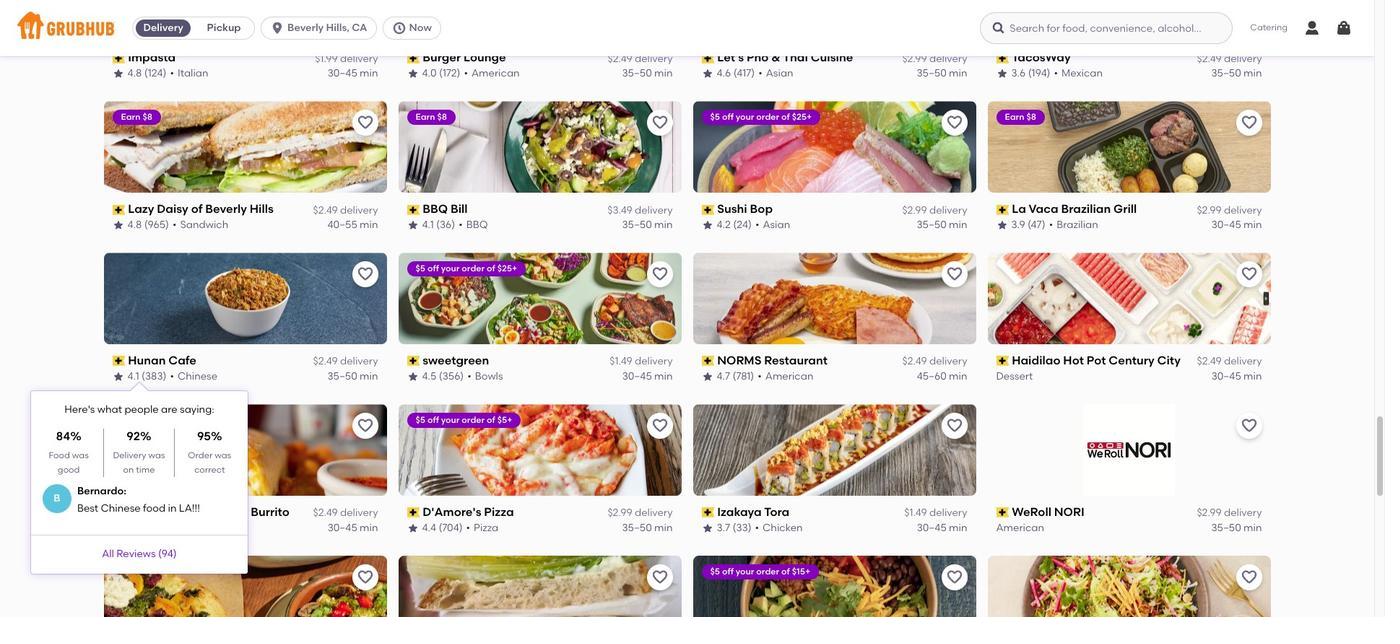 Task type: describe. For each thing, give the bounding box(es) containing it.
$2.49 delivery for hunan cafe
[[313, 356, 378, 368]]

beverly hills, ca
[[288, 22, 367, 34]]

$2.49 for burger lounge
[[608, 52, 633, 65]]

$2.49 delivery for burger lounge
[[608, 52, 673, 65]]

delivery for let's pho & thai cuisine
[[930, 52, 968, 65]]

american for restaurant
[[766, 370, 814, 383]]

la
[[1012, 202, 1027, 216]]

$2.99 for la vaca brazilian grill
[[1198, 204, 1222, 216]]

)
[[173, 549, 177, 561]]

bbq bill
[[423, 202, 468, 216]]

star icon image for burger lounge
[[407, 68, 419, 80]]

subscription pass image for sweetgreen
[[407, 357, 420, 367]]

was for 92
[[148, 451, 165, 461]]

45–60 min
[[917, 370, 968, 383]]

• for d'amore's pizza
[[466, 522, 470, 534]]

(965)
[[144, 219, 169, 231]]

4.2
[[717, 219, 731, 231]]

4.0
[[422, 67, 437, 79]]

$2.99 delivery for weroll nori
[[1198, 507, 1263, 520]]

off down "3.7"
[[723, 567, 734, 577]]

saying:
[[180, 404, 214, 416]]

$5+
[[498, 416, 513, 426]]

• asian for bop
[[756, 219, 791, 231]]

subscription pass image for bbq bill
[[407, 205, 420, 215]]

true food kitchen logo image
[[104, 556, 387, 618]]

best damn breakfast burrito logo image
[[104, 405, 387, 496]]

0 vertical spatial chinese
[[178, 370, 218, 383]]

delivery for best damn breakfast burrito
[[340, 507, 378, 520]]

vaca
[[1029, 202, 1059, 216]]

delivery inside button
[[143, 22, 183, 34]]

pho
[[747, 51, 769, 65]]

4.4 (704)
[[422, 522, 463, 534]]

here's
[[64, 404, 95, 416]]

$2.99 for d'amore's pizza
[[608, 507, 633, 520]]

uncle paulie's deli logo image
[[399, 556, 682, 618]]

(33)
[[733, 522, 752, 534]]

30–45 min for best damn breakfast burrito
[[328, 522, 378, 534]]

(704)
[[439, 522, 463, 534]]

• asian for pho
[[759, 67, 794, 79]]

century
[[1109, 354, 1155, 368]]

all reviews ( 94 )
[[102, 549, 177, 561]]

$2.49 for haidilao hot pot century city
[[1198, 356, 1222, 368]]

was for 95
[[215, 451, 231, 461]]

earn $8 for la
[[1005, 112, 1037, 122]]

$15+
[[792, 567, 811, 577]]

35–50 min for burger lounge
[[623, 67, 673, 79]]

35–50 min for tacosway
[[1212, 67, 1263, 79]]

delivery for haidilao hot pot century city
[[1225, 356, 1263, 368]]

30–45 for haidilao hot pot century city
[[1212, 370, 1242, 383]]

4.2 (24)
[[717, 219, 752, 231]]

chicken
[[763, 522, 803, 534]]

(194)
[[1029, 67, 1051, 79]]

• italian
[[170, 67, 209, 79]]

35–50 for sushi bop
[[917, 219, 947, 231]]

min for izakaya tora
[[950, 522, 968, 534]]

subscription pass image for norms restaurant
[[702, 357, 715, 367]]

off for sushi bop
[[723, 112, 734, 122]]

dessert
[[997, 370, 1034, 383]]

subscription pass image for sushi bop
[[702, 205, 715, 215]]

• for let's pho & thai cuisine
[[759, 67, 763, 79]]

star icon image for bbq bill
[[407, 220, 419, 231]]

are
[[161, 404, 178, 416]]

sweetgreen
[[423, 354, 489, 368]]

$5 for sushi bop
[[711, 112, 720, 122]]

pizza for d'amore's pizza
[[484, 506, 514, 520]]

catering button
[[1241, 12, 1299, 45]]

• for izakaya tora
[[756, 522, 760, 534]]

save this restaurant image for true food kitchen logo on the bottom
[[357, 569, 374, 587]]

beverly inside button
[[288, 22, 324, 34]]

reviews
[[117, 549, 156, 561]]

4.7 (781)
[[717, 370, 755, 383]]

&
[[772, 51, 781, 65]]

order
[[188, 451, 213, 461]]

• bbq
[[459, 219, 488, 231]]

of for sushi bop
[[782, 112, 790, 122]]

(419)
[[144, 522, 166, 534]]

min for tacosway
[[1244, 67, 1263, 79]]

$2.49 for tacosway
[[1198, 52, 1222, 65]]

1 horizontal spatial svg image
[[992, 21, 1007, 35]]

1 vertical spatial beverly
[[205, 202, 247, 216]]

4.5
[[422, 370, 437, 383]]

4.1 for bbq bill
[[422, 219, 434, 231]]

d'amore's
[[423, 506, 482, 520]]

d'amore's pizza logo image
[[399, 405, 682, 496]]

$2.49 delivery for tacosway
[[1198, 52, 1263, 65]]

lazy daisy of beverly hills logo image
[[104, 101, 387, 193]]

delivery for lazy daisy of beverly hills
[[340, 204, 378, 216]]

$3.49
[[608, 204, 633, 216]]

0 horizontal spatial bbq
[[423, 202, 448, 216]]

$2.49 for hunan cafe
[[313, 356, 338, 368]]

on
[[123, 465, 134, 476]]

la!!!
[[179, 503, 200, 515]]

30–45 for izakaya tora
[[917, 522, 947, 534]]

daisy
[[157, 202, 188, 216]]

delivery for sushi bop
[[930, 204, 968, 216]]

$2.99 delivery for let's pho & thai cuisine
[[903, 52, 968, 65]]

• brazilian
[[1050, 219, 1099, 231]]

4.0 (172)
[[422, 67, 461, 79]]

mexican for best damn breakfast burrito
[[178, 522, 219, 534]]

min for burger lounge
[[655, 67, 673, 79]]

svg image inside now button
[[392, 21, 406, 35]]

• american for restaurant
[[758, 370, 814, 383]]

b
[[54, 493, 60, 505]]

bbq bill logo image
[[399, 101, 682, 193]]

subscription pass image for haidilao hot pot century city
[[997, 357, 1010, 367]]

your down (33)
[[736, 567, 755, 577]]

$8 for lazy
[[143, 112, 152, 122]]

svg image inside the beverly hills, ca button
[[270, 21, 285, 35]]

burrito
[[251, 506, 290, 520]]

0 vertical spatial brazilian
[[1062, 202, 1112, 216]]

• for lazy daisy of beverly hills
[[173, 219, 177, 231]]

4.8 for lazy daisy of beverly hills
[[128, 219, 142, 231]]

subscription pass image for la vaca brazilian grill
[[997, 205, 1010, 215]]

haidilao hot pot century city logo image
[[988, 253, 1271, 345]]

(
[[158, 549, 162, 561]]

delivery for d'amore's pizza
[[635, 507, 673, 520]]

food
[[49, 451, 70, 461]]

• chicken
[[756, 522, 803, 534]]

$2.49 for norms restaurant
[[903, 356, 928, 368]]

ca
[[352, 22, 367, 34]]

95
[[197, 430, 211, 444]]

• american for lounge
[[464, 67, 520, 79]]

• sandwich
[[173, 219, 228, 231]]

pickup button
[[194, 17, 254, 40]]

asian for pho
[[767, 67, 794, 79]]

save this restaurant image for best damn breakfast burrito logo
[[357, 418, 374, 435]]

2 horizontal spatial american
[[997, 522, 1045, 534]]

tooltip containing 84
[[31, 383, 248, 574]]

of left $15+
[[782, 567, 790, 577]]

italian
[[178, 67, 209, 79]]

nori
[[1055, 506, 1085, 520]]

subscription pass image for d'amore's pizza
[[407, 508, 420, 518]]

save this restaurant image for "goop kitchen logo"
[[1241, 569, 1258, 587]]

35–50 for hunan cafe
[[328, 370, 358, 383]]

burger
[[423, 51, 461, 65]]

thai
[[783, 51, 808, 65]]

$5 down "3.7"
[[711, 567, 720, 577]]

1 horizontal spatial bbq
[[467, 219, 488, 231]]

$1.99
[[315, 52, 338, 65]]

star icon image for impasta
[[112, 68, 124, 80]]

earn for lazy
[[121, 112, 141, 122]]

all
[[102, 549, 114, 561]]

main navigation navigation
[[0, 0, 1375, 56]]

in
[[168, 503, 177, 515]]

$2.99 for weroll nori
[[1198, 507, 1222, 520]]

lazy daisy of beverly hills
[[128, 202, 274, 216]]

4.4
[[422, 522, 436, 534]]

lounge
[[464, 51, 506, 65]]

american for lounge
[[472, 67, 520, 79]]

4.8 (965)
[[128, 219, 169, 231]]

35–50 for let's pho & thai cuisine
[[917, 67, 947, 79]]

delivery for hunan cafe
[[340, 356, 378, 368]]

best inside the bernardo best chinese food in la!!!
[[77, 503, 98, 515]]

3.6
[[1012, 67, 1026, 79]]

4.8 (124)
[[128, 67, 166, 79]]

$8 for bbq
[[437, 112, 447, 122]]

off for d'amore's pizza
[[428, 416, 439, 426]]

$3.49 delivery
[[608, 204, 673, 216]]

min for sweetgreen
[[655, 370, 673, 383]]

star icon image for la vaca brazilian grill
[[997, 220, 1008, 231]]

min for weroll nori
[[1244, 522, 1263, 534]]

94
[[162, 549, 173, 561]]

sushi
[[718, 202, 748, 216]]

bill
[[451, 202, 468, 216]]

tora
[[765, 506, 790, 520]]

$2.99 delivery for d'amore's pizza
[[608, 507, 673, 520]]

35–50 min for sushi bop
[[917, 219, 968, 231]]

tacosway
[[1012, 51, 1071, 65]]

la vaca brazilian grill
[[1012, 202, 1138, 216]]

beverly hills, ca button
[[261, 17, 383, 40]]

35–50 for d'amore's pizza
[[623, 522, 652, 534]]

30–45 min for impasta
[[328, 67, 378, 79]]

• for bbq bill
[[459, 219, 463, 231]]

grill
[[1114, 202, 1138, 216]]

• for impasta
[[170, 67, 174, 79]]

haidilao
[[1012, 354, 1061, 368]]



Task type: locate. For each thing, give the bounding box(es) containing it.
3 earn from the left
[[1005, 112, 1025, 122]]

subscription pass image left burger
[[407, 53, 420, 63]]

earn $8 down the 4.0
[[416, 112, 447, 122]]

4.6 left (419)
[[128, 522, 142, 534]]

1 horizontal spatial 4.6
[[717, 67, 731, 79]]

• for hunan cafe
[[170, 370, 174, 383]]

40–55
[[328, 219, 358, 231]]

weroll nori logo image
[[1084, 405, 1176, 496]]

0 vertical spatial american
[[472, 67, 520, 79]]

35–50 for tacosway
[[1212, 67, 1242, 79]]

off
[[723, 112, 734, 122], [428, 264, 439, 274], [428, 416, 439, 426], [723, 567, 734, 577]]

asian
[[767, 67, 794, 79], [763, 219, 791, 231]]

0 vertical spatial $25+
[[792, 112, 812, 122]]

wrapstar logo image
[[693, 556, 977, 618]]

of left $5+
[[487, 416, 496, 426]]

star icon image up all
[[112, 523, 124, 535]]

delivery inside 92 delivery was on time
[[113, 451, 146, 461]]

$8 down 4.0 (172) at the left top
[[437, 112, 447, 122]]

subscription pass image for best damn breakfast burrito
[[112, 508, 125, 518]]

subscription pass image down bernardo
[[112, 508, 125, 518]]

$5 off your order of $25+ down the (417)
[[711, 112, 812, 122]]

• down pho
[[759, 67, 763, 79]]

was up good
[[72, 451, 89, 461]]

subscription pass image left the norms
[[702, 357, 715, 367]]

1 earn from the left
[[121, 112, 141, 122]]

1 horizontal spatial american
[[766, 370, 814, 383]]

subscription pass image left izakaya
[[702, 508, 715, 518]]

1 horizontal spatial earn $8
[[416, 112, 447, 122]]

1 vertical spatial $1.49 delivery
[[905, 507, 968, 520]]

brazilian down la vaca brazilian grill
[[1057, 219, 1099, 231]]

delivery for impasta
[[340, 52, 378, 65]]

35–50 min for let's pho & thai cuisine
[[917, 67, 968, 79]]

3 earn $8 from the left
[[1005, 112, 1037, 122]]

(124)
[[144, 67, 166, 79]]

1 horizontal spatial $5 off your order of $25+
[[711, 112, 812, 122]]

2 was from the left
[[148, 451, 165, 461]]

was up correct
[[215, 451, 231, 461]]

3 was from the left
[[215, 451, 231, 461]]

1 vertical spatial • american
[[758, 370, 814, 383]]

subscription pass image left let's
[[702, 53, 715, 63]]

subscription pass image left 'hunan'
[[112, 357, 125, 367]]

1 vertical spatial $5 off your order of $25+
[[416, 264, 518, 274]]

star icon image left 4.8 (965)
[[112, 220, 124, 231]]

norms restaurant
[[718, 354, 828, 368]]

• american down the lounge
[[464, 67, 520, 79]]

• right (33)
[[756, 522, 760, 534]]

2 horizontal spatial earn $8
[[1005, 112, 1037, 122]]

• right (356)
[[468, 370, 472, 383]]

0 vertical spatial • mexican
[[1055, 67, 1103, 79]]

Search for food, convenience, alcohol... search field
[[981, 12, 1234, 44]]

star icon image for lazy daisy of beverly hills
[[112, 220, 124, 231]]

beverly left hills,
[[288, 22, 324, 34]]

40–55 min
[[328, 219, 378, 231]]

$5 for d'amore's pizza
[[416, 416, 426, 426]]

(36)
[[436, 219, 455, 231]]

subscription pass image for let's pho & thai cuisine
[[702, 53, 715, 63]]

$25+ for sweetgreen
[[498, 264, 518, 274]]

35–50 for bbq bill
[[623, 219, 652, 231]]

hills
[[250, 202, 274, 216]]

$1.49
[[610, 356, 633, 368], [905, 507, 928, 520]]

1 vertical spatial • asian
[[756, 219, 791, 231]]

$2.49 for best damn breakfast burrito
[[313, 507, 338, 520]]

save this restaurant image
[[357, 114, 374, 132], [651, 114, 669, 132], [1241, 114, 1258, 132], [357, 266, 374, 283], [946, 266, 964, 283], [1241, 266, 1258, 283], [651, 418, 669, 435], [946, 418, 964, 435], [1241, 418, 1258, 435], [651, 569, 669, 587], [946, 569, 964, 587]]

$2.99 delivery for la vaca brazilian grill
[[1198, 204, 1263, 216]]

1 was from the left
[[72, 451, 89, 461]]

subscription pass image left the lazy
[[112, 205, 125, 215]]

of
[[782, 112, 790, 122], [191, 202, 203, 216], [487, 264, 496, 274], [487, 416, 496, 426], [782, 567, 790, 577]]

1 vertical spatial mexican
[[178, 522, 219, 534]]

order for d'amore's pizza
[[462, 416, 485, 426]]

1 vertical spatial pizza
[[474, 522, 499, 534]]

pizza for • pizza
[[474, 522, 499, 534]]

goop kitchen logo image
[[988, 556, 1271, 618]]

0 horizontal spatial best
[[77, 503, 98, 515]]

delivery for sweetgreen
[[635, 356, 673, 368]]

0 vertical spatial mexican
[[1062, 67, 1103, 79]]

0 vertical spatial delivery
[[143, 22, 183, 34]]

0 horizontal spatial american
[[472, 67, 520, 79]]

subscription pass image left la
[[997, 205, 1010, 215]]

restaurant
[[765, 354, 828, 368]]

• mexican right (194)
[[1055, 67, 1103, 79]]

bbq down bill
[[467, 219, 488, 231]]

mexican for tacosway
[[1062, 67, 1103, 79]]

off down 4.6 (417)
[[723, 112, 734, 122]]

0 vertical spatial asian
[[767, 67, 794, 79]]

1 vertical spatial bbq
[[467, 219, 488, 231]]

$2.49 delivery for best damn breakfast burrito
[[313, 507, 378, 520]]

svg image
[[1304, 20, 1322, 37], [270, 21, 285, 35]]

mexican right (194)
[[1062, 67, 1103, 79]]

$1.49 delivery for izakaya tora
[[905, 507, 968, 520]]

star icon image for sweetgreen
[[407, 371, 419, 383]]

your down (36) on the top left of the page
[[441, 264, 460, 274]]

american down weroll
[[997, 522, 1045, 534]]

$5 down 4.1 (36)
[[416, 264, 426, 274]]

subscription pass image for impasta
[[112, 53, 125, 63]]

0 vertical spatial bbq
[[423, 202, 448, 216]]

sushi bop logo image
[[693, 101, 977, 193]]

$1.49 delivery
[[610, 356, 673, 368], [905, 507, 968, 520]]

0 horizontal spatial $1.49
[[610, 356, 633, 368]]

0 horizontal spatial $25+
[[498, 264, 518, 274]]

• for sweetgreen
[[468, 370, 472, 383]]

0 vertical spatial • american
[[464, 67, 520, 79]]

subscription pass image left sweetgreen on the bottom left of page
[[407, 357, 420, 367]]

• right (36) on the top left of the page
[[459, 219, 463, 231]]

3.7 (33)
[[717, 522, 752, 534]]

of up • sandwich
[[191, 202, 203, 216]]

4.6 down let's
[[717, 67, 731, 79]]

cafe
[[169, 354, 197, 368]]

84
[[56, 430, 70, 444]]

2 $8 from the left
[[437, 112, 447, 122]]

svg image
[[1336, 20, 1353, 37], [392, 21, 406, 35], [992, 21, 1007, 35]]

(47)
[[1028, 219, 1046, 231]]

• down damn
[[170, 522, 174, 534]]

delivery up "on"
[[113, 451, 146, 461]]

4.8 left the (124)
[[128, 67, 142, 79]]

$2.99 delivery for sushi bop
[[903, 204, 968, 216]]

asian down &
[[767, 67, 794, 79]]

star icon image left 4.2
[[702, 220, 714, 231]]

best down bernardo
[[77, 503, 98, 515]]

chinese inside the bernardo best chinese food in la!!!
[[101, 503, 141, 515]]

• right (781)
[[758, 370, 762, 383]]

4.6 (417)
[[717, 67, 755, 79]]

0 horizontal spatial $5 off your order of $25+
[[416, 264, 518, 274]]

was
[[72, 451, 89, 461], [148, 451, 165, 461], [215, 451, 231, 461]]

earn down 4.8 (124)
[[121, 112, 141, 122]]

chinese down bernardo
[[101, 503, 141, 515]]

(356)
[[439, 370, 464, 383]]

0 horizontal spatial chinese
[[101, 503, 141, 515]]

izakaya tora logo image
[[693, 405, 977, 496]]

earn $8 down 3.6
[[1005, 112, 1037, 122]]

(24)
[[734, 219, 752, 231]]

subscription pass image for lazy daisy of beverly hills
[[112, 205, 125, 215]]

0 horizontal spatial was
[[72, 451, 89, 461]]

$25+ for sushi bop
[[792, 112, 812, 122]]

0 vertical spatial 4.1
[[422, 219, 434, 231]]

sandwich
[[180, 219, 228, 231]]

2 horizontal spatial svg image
[[1336, 20, 1353, 37]]

bernardo best chinese food in la!!!
[[77, 486, 200, 515]]

• chinese
[[170, 370, 218, 383]]

35–50 min for d'amore's pizza
[[623, 522, 673, 534]]

(781)
[[733, 370, 755, 383]]

bbq up 4.1 (36)
[[423, 202, 448, 216]]

min for hunan cafe
[[360, 370, 378, 383]]

weroll nori
[[1012, 506, 1085, 520]]

30–45 min
[[328, 67, 378, 79], [1212, 219, 1263, 231], [623, 370, 673, 383], [1212, 370, 1263, 383], [328, 522, 378, 534], [917, 522, 968, 534]]

your down the (417)
[[736, 112, 755, 122]]

min for la vaca brazilian grill
[[1244, 219, 1263, 231]]

4.1 left (36) on the top left of the page
[[422, 219, 434, 231]]

star icon image left 3.6
[[997, 68, 1008, 80]]

star icon image
[[112, 68, 124, 80], [407, 68, 419, 80], [702, 68, 714, 80], [997, 68, 1008, 80], [112, 220, 124, 231], [407, 220, 419, 231], [702, 220, 714, 231], [997, 220, 1008, 231], [112, 371, 124, 383], [407, 371, 419, 383], [702, 371, 714, 383], [112, 523, 124, 535], [407, 523, 419, 535], [702, 523, 714, 535]]

earn down 3.6
[[1005, 112, 1025, 122]]

1 horizontal spatial 4.1
[[422, 219, 434, 231]]

beverly up the sandwich
[[205, 202, 247, 216]]

2 vertical spatial american
[[997, 522, 1045, 534]]

1 vertical spatial $25+
[[498, 264, 518, 274]]

0 horizontal spatial $8
[[143, 112, 152, 122]]

1 vertical spatial 4.6
[[128, 522, 142, 534]]

1 horizontal spatial earn
[[416, 112, 435, 122]]

3.6 (194)
[[1012, 67, 1051, 79]]

35–50 min for hunan cafe
[[328, 370, 378, 383]]

$1.49 for izakaya tora
[[905, 507, 928, 520]]

star icon image left 4.7
[[702, 371, 714, 383]]

hunan cafe logo image
[[104, 253, 387, 345]]

30–45 min for sweetgreen
[[623, 370, 673, 383]]

pizza up "• pizza"
[[484, 506, 514, 520]]

• right the (124)
[[170, 67, 174, 79]]

min for lazy daisy of beverly hills
[[360, 219, 378, 231]]

0 vertical spatial 4.8
[[128, 67, 142, 79]]

• mexican
[[1055, 67, 1103, 79], [170, 522, 219, 534]]

star icon image left 3.9 on the top right of the page
[[997, 220, 1008, 231]]

order down • bbq
[[462, 264, 485, 274]]

delivery button
[[133, 17, 194, 40]]

0 horizontal spatial 4.6
[[128, 522, 142, 534]]

star icon image left 4.1 (383)
[[112, 371, 124, 383]]

0 vertical spatial $1.49 delivery
[[610, 356, 673, 368]]

here's what people are saying:
[[64, 404, 214, 416]]

3.9
[[1012, 219, 1026, 231]]

• for sushi bop
[[756, 219, 760, 231]]

chinese down cafe
[[178, 370, 218, 383]]

star icon image left 4.8 (124)
[[112, 68, 124, 80]]

earn down the 4.0
[[416, 112, 435, 122]]

1 vertical spatial delivery
[[113, 451, 146, 461]]

0 vertical spatial $1.49
[[610, 356, 633, 368]]

1 4.8 from the top
[[128, 67, 142, 79]]

4.8 down the lazy
[[128, 219, 142, 231]]

sweetgreen logo image
[[399, 253, 682, 345]]

• asian down bop
[[756, 219, 791, 231]]

0 horizontal spatial earn $8
[[121, 112, 152, 122]]

of down let's pho & thai cuisine
[[782, 112, 790, 122]]

1 horizontal spatial beverly
[[288, 22, 324, 34]]

0 horizontal spatial beverly
[[205, 202, 247, 216]]

35–50 min for weroll nori
[[1212, 522, 1263, 534]]

what
[[97, 404, 122, 416]]

breakfast
[[193, 506, 248, 520]]

beverly
[[288, 22, 324, 34], [205, 202, 247, 216]]

star icon image left 4.1 (36)
[[407, 220, 419, 231]]

of for sweetgreen
[[487, 264, 496, 274]]

0 horizontal spatial mexican
[[178, 522, 219, 534]]

0 horizontal spatial • mexican
[[170, 522, 219, 534]]

• american down restaurant
[[758, 370, 814, 383]]

1 horizontal spatial was
[[148, 451, 165, 461]]

0 vertical spatial $5 off your order of $25+
[[711, 112, 812, 122]]

subscription pass image
[[112, 53, 125, 63], [407, 53, 420, 63], [997, 53, 1010, 63], [407, 205, 420, 215], [702, 205, 715, 215], [407, 357, 420, 367], [702, 357, 715, 367], [112, 508, 125, 518], [407, 508, 420, 518]]

order down &
[[757, 112, 780, 122]]

4.6 for let's pho & thai cuisine
[[717, 67, 731, 79]]

1 vertical spatial 4.1
[[128, 370, 139, 383]]

30–45 min for haidilao hot pot century city
[[1212, 370, 1263, 383]]

la vaca brazilian grill logo image
[[988, 101, 1271, 193]]

earn $8 for bbq
[[416, 112, 447, 122]]

• mexican down la!!!
[[170, 522, 219, 534]]

1 horizontal spatial • american
[[758, 370, 814, 383]]

star icon image for let's pho & thai cuisine
[[702, 68, 714, 80]]

2 earn from the left
[[416, 112, 435, 122]]

subscription pass image
[[702, 53, 715, 63], [112, 205, 125, 215], [997, 205, 1010, 215], [112, 357, 125, 367], [997, 357, 1010, 367], [702, 508, 715, 518], [997, 508, 1010, 518]]

subscription pass image left impasta
[[112, 53, 125, 63]]

star icon image left "3.7"
[[702, 523, 714, 535]]

svg image right the catering button
[[1304, 20, 1322, 37]]

off for sweetgreen
[[428, 264, 439, 274]]

• right (383) on the bottom left of the page
[[170, 370, 174, 383]]

$2.49 delivery for haidilao hot pot century city
[[1198, 356, 1263, 368]]

4.6
[[717, 67, 731, 79], [128, 522, 142, 534]]

1 vertical spatial brazilian
[[1057, 219, 1099, 231]]

0 horizontal spatial earn
[[121, 112, 141, 122]]

$2.49
[[608, 52, 633, 65], [1198, 52, 1222, 65], [313, 204, 338, 216], [313, 356, 338, 368], [903, 356, 928, 368], [1198, 356, 1222, 368], [313, 507, 338, 520]]

star icon image for d'amore's pizza
[[407, 523, 419, 535]]

$2.99 delivery
[[903, 52, 968, 65], [903, 204, 968, 216], [1198, 204, 1263, 216], [608, 507, 673, 520], [1198, 507, 1263, 520]]

was inside the '84 food was good'
[[72, 451, 89, 461]]

hunan
[[128, 354, 166, 368]]

d'amore's pizza
[[423, 506, 514, 520]]

1 horizontal spatial • mexican
[[1055, 67, 1103, 79]]

30–45 min for izakaya tora
[[917, 522, 968, 534]]

35–50 for burger lounge
[[623, 67, 652, 79]]

• down daisy
[[173, 219, 177, 231]]

1 vertical spatial american
[[766, 370, 814, 383]]

1 earn $8 from the left
[[121, 112, 152, 122]]

save this restaurant button
[[352, 110, 378, 136], [647, 110, 673, 136], [942, 110, 968, 136], [1237, 110, 1263, 136], [352, 262, 378, 288], [647, 262, 673, 288], [942, 262, 968, 288], [1237, 262, 1263, 288], [352, 413, 378, 439], [647, 413, 673, 439], [942, 413, 968, 439], [1237, 413, 1263, 439], [352, 565, 378, 591], [647, 565, 673, 591], [942, 565, 968, 591], [1237, 565, 1263, 591]]

was inside "95 order was correct"
[[215, 451, 231, 461]]

min for sushi bop
[[950, 219, 968, 231]]

norms restaurant logo image
[[693, 253, 977, 345]]

2 horizontal spatial was
[[215, 451, 231, 461]]

1 horizontal spatial $1.49 delivery
[[905, 507, 968, 520]]

$5 off your order of $5+
[[416, 416, 513, 426]]

min for impasta
[[360, 67, 378, 79]]

0 vertical spatial pizza
[[484, 506, 514, 520]]

delivery for bbq bill
[[635, 204, 673, 216]]

order left $5+
[[462, 416, 485, 426]]

catering
[[1251, 23, 1288, 33]]

american down the lounge
[[472, 67, 520, 79]]

1 horizontal spatial mexican
[[1062, 67, 1103, 79]]

your for sushi bop
[[736, 112, 755, 122]]

was inside 92 delivery was on time
[[148, 451, 165, 461]]

• mexican for tacosway
[[1055, 67, 1103, 79]]

4.7
[[717, 370, 731, 383]]

off down 4.5
[[428, 416, 439, 426]]

bowls
[[475, 370, 503, 383]]

$5 off your order of $25+ for sushi bop
[[711, 112, 812, 122]]

4.1 down 'hunan'
[[128, 370, 139, 383]]

0 horizontal spatial svg image
[[392, 21, 406, 35]]

sushi bop
[[718, 202, 773, 216]]

1 horizontal spatial best
[[128, 506, 153, 520]]

save this restaurant image
[[946, 114, 964, 132], [651, 266, 669, 283], [357, 418, 374, 435], [357, 569, 374, 587], [1241, 569, 1258, 587]]

your
[[736, 112, 755, 122], [441, 264, 460, 274], [441, 416, 460, 426], [736, 567, 755, 577]]

city
[[1158, 354, 1181, 368]]

star icon image left 4.6 (417)
[[702, 68, 714, 80]]

0 horizontal spatial 4.1
[[128, 370, 139, 383]]

american down restaurant
[[766, 370, 814, 383]]

mexican
[[1062, 67, 1103, 79], [178, 522, 219, 534]]

1 vertical spatial • mexican
[[170, 522, 219, 534]]

0 vertical spatial 4.6
[[717, 67, 731, 79]]

2 horizontal spatial $8
[[1027, 112, 1037, 122]]

1 horizontal spatial svg image
[[1304, 20, 1322, 37]]

earn $8
[[121, 112, 152, 122], [416, 112, 447, 122], [1005, 112, 1037, 122]]

correct
[[194, 465, 225, 476]]

1 horizontal spatial chinese
[[178, 370, 218, 383]]

min for bbq bill
[[655, 219, 673, 231]]

chinese
[[178, 370, 218, 383], [101, 503, 141, 515]]

izakaya tora
[[718, 506, 790, 520]]

mexican down the best damn breakfast burrito
[[178, 522, 219, 534]]

min for d'amore's pizza
[[655, 522, 673, 534]]

1 vertical spatial asian
[[763, 219, 791, 231]]

order left $15+
[[757, 567, 780, 577]]

• right (24)
[[756, 219, 760, 231]]

0 horizontal spatial • american
[[464, 67, 520, 79]]

burger lounge
[[423, 51, 506, 65]]

• for best damn breakfast burrito
[[170, 522, 174, 534]]

subscription pass image left bbq bill
[[407, 205, 420, 215]]

off down 4.1 (36)
[[428, 264, 439, 274]]

subscription pass image for izakaya tora
[[702, 508, 715, 518]]

1 $8 from the left
[[143, 112, 152, 122]]

best up 4.6 (419)
[[128, 506, 153, 520]]

star icon image left 4.4
[[407, 523, 419, 535]]

•
[[170, 67, 174, 79], [464, 67, 468, 79], [759, 67, 763, 79], [1055, 67, 1059, 79], [173, 219, 177, 231], [459, 219, 463, 231], [756, 219, 760, 231], [1050, 219, 1054, 231], [170, 370, 174, 383], [468, 370, 472, 383], [758, 370, 762, 383], [170, 522, 174, 534], [466, 522, 470, 534], [756, 522, 760, 534]]

35–50 for weroll nori
[[1212, 522, 1242, 534]]

$1.49 for sweetgreen
[[610, 356, 633, 368]]

95 order was correct
[[188, 430, 231, 476]]

4.5 (356)
[[422, 370, 464, 383]]

1 horizontal spatial $1.49
[[905, 507, 928, 520]]

earn $8 down 4.8 (124)
[[121, 112, 152, 122]]

• down burger lounge
[[464, 67, 468, 79]]

your down (356)
[[441, 416, 460, 426]]

$25+
[[792, 112, 812, 122], [498, 264, 518, 274]]

star icon image left 4.5
[[407, 371, 419, 383]]

delivery for la vaca brazilian grill
[[1225, 204, 1263, 216]]

bernardo
[[77, 486, 124, 498]]

4.8
[[128, 67, 142, 79], [128, 219, 142, 231]]

izakaya
[[718, 506, 762, 520]]

45–60
[[917, 370, 947, 383]]

• asian
[[759, 67, 794, 79], [756, 219, 791, 231]]

asian down bop
[[763, 219, 791, 231]]

1 horizontal spatial $8
[[437, 112, 447, 122]]

30–45 min for la vaca brazilian grill
[[1212, 219, 1263, 231]]

• right (47)
[[1050, 219, 1054, 231]]

92
[[127, 430, 140, 444]]

0 horizontal spatial svg image
[[270, 21, 285, 35]]

35–50 min for bbq bill
[[623, 219, 673, 231]]

(172)
[[439, 67, 461, 79]]

$5 off your order of $25+ down • bbq
[[416, 264, 518, 274]]

• right (194)
[[1055, 67, 1059, 79]]

delivery for norms restaurant
[[930, 356, 968, 368]]

delivery for izakaya tora
[[930, 507, 968, 520]]

food
[[143, 503, 166, 515]]

norms
[[718, 354, 762, 368]]

tooltip
[[31, 383, 248, 574]]

min for haidilao hot pot century city
[[1244, 370, 1263, 383]]

$8 for la
[[1027, 112, 1037, 122]]

92 delivery was on time
[[113, 430, 165, 476]]

0 vertical spatial beverly
[[288, 22, 324, 34]]

35–50
[[623, 67, 652, 79], [917, 67, 947, 79], [1212, 67, 1242, 79], [623, 219, 652, 231], [917, 219, 947, 231], [328, 370, 358, 383], [623, 522, 652, 534], [1212, 522, 1242, 534]]

$5
[[711, 112, 720, 122], [416, 264, 426, 274], [416, 416, 426, 426], [711, 567, 720, 577]]

• pizza
[[466, 522, 499, 534]]

1 vertical spatial chinese
[[101, 503, 141, 515]]

1 vertical spatial $1.49
[[905, 507, 928, 520]]

• mexican for best damn breakfast burrito
[[170, 522, 219, 534]]

• down d'amore's pizza
[[466, 522, 470, 534]]

2 earn $8 from the left
[[416, 112, 447, 122]]

4.8 for impasta
[[128, 67, 142, 79]]

brazilian
[[1062, 202, 1112, 216], [1057, 219, 1099, 231]]

0 vertical spatial • asian
[[759, 67, 794, 79]]

subscription pass image left d'amore's
[[407, 508, 420, 518]]

time
[[136, 465, 155, 476]]

2 horizontal spatial earn
[[1005, 112, 1025, 122]]

subscription pass image left sushi
[[702, 205, 715, 215]]

3 $8 from the left
[[1027, 112, 1037, 122]]

was up time
[[148, 451, 165, 461]]

1 horizontal spatial $25+
[[792, 112, 812, 122]]

let's
[[718, 51, 744, 65]]

1 vertical spatial 4.8
[[128, 219, 142, 231]]

0 horizontal spatial $1.49 delivery
[[610, 356, 673, 368]]

4.6 (419)
[[128, 522, 166, 534]]

now button
[[383, 17, 447, 40]]

asian for bop
[[763, 219, 791, 231]]

2 4.8 from the top
[[128, 219, 142, 231]]

subscription pass image for hunan cafe
[[112, 357, 125, 367]]



Task type: vqa. For each thing, say whether or not it's contained in the screenshot.


